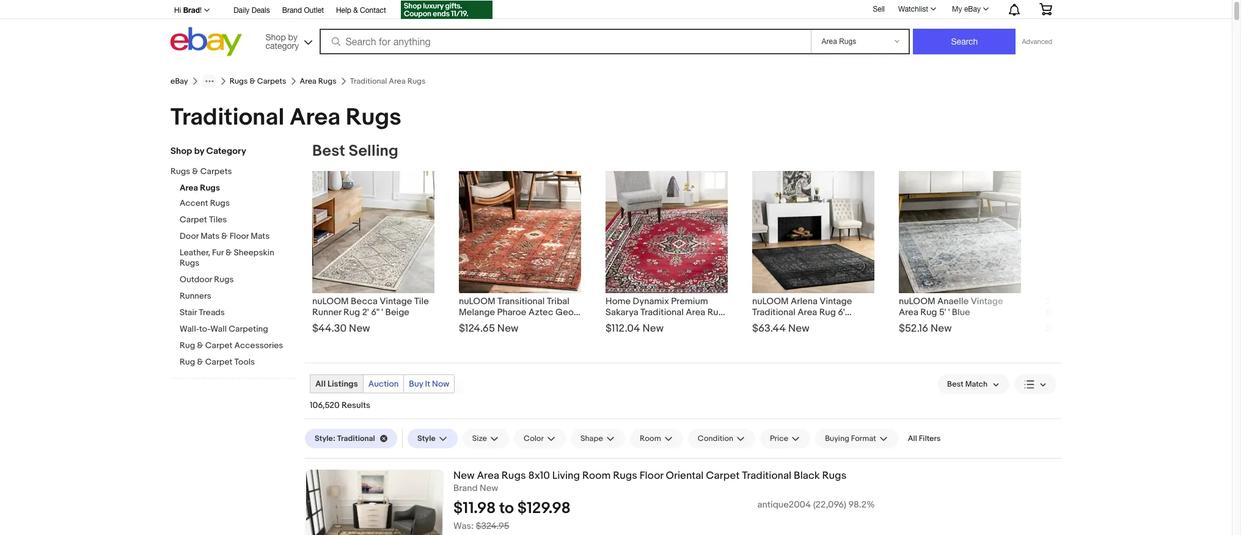 Task type: describe. For each thing, give the bounding box(es) containing it.
color button
[[514, 429, 566, 449]]

ebay link
[[171, 76, 188, 86]]

$11.98 to $129.98 was: $324.95
[[453, 499, 571, 532]]

it
[[425, 379, 430, 389]]

vintage for $52.16
[[971, 296, 1003, 307]]

tribal
[[547, 296, 570, 307]]

contact
[[360, 6, 386, 15]]

nuloom arlena vintage traditional area rug 6' square black image
[[752, 171, 875, 293]]

new inside nuloom anaelle vintage area rug 5' ' blue $52.16 new
[[931, 323, 952, 335]]

condition
[[698, 434, 733, 444]]

rugs down shop by category
[[171, 166, 190, 177]]

hi
[[174, 6, 181, 15]]

square
[[752, 318, 782, 329]]

nuloom for black
[[752, 296, 789, 307]]

shop by category button
[[260, 27, 315, 53]]

advanced
[[1022, 38, 1052, 45]]

dynamix
[[633, 296, 669, 307]]

$112.04
[[606, 323, 640, 335]]

carpet inside new area rugs 8x10 living room rugs floor oriental carpet traditional black rugs brand new
[[706, 470, 740, 482]]

rugs up selling
[[346, 103, 401, 132]]

traditional inside home dynamix premium sakarya traditional area rug oriental red 92x125
[[640, 307, 684, 318]]

watchlist
[[898, 5, 928, 13]]

$44.30
[[312, 323, 347, 335]]

by for category
[[288, 32, 298, 42]]

black inside nuloom arlena vintage traditional area rug 6' square black
[[784, 318, 807, 329]]

stair treads link
[[180, 307, 296, 319]]

buy it now link
[[404, 375, 454, 393]]

rugs up the accent
[[200, 183, 220, 193]]

nuloom transitional tribal melange pharoe aztec geo border orange 6' 7" x 9' image
[[459, 171, 581, 293]]

leather, fur & sheepskin rugs link
[[180, 248, 296, 270]]

1 vertical spatial rugs & carpets link
[[171, 166, 287, 178]]

shape button
[[571, 429, 625, 449]]

carpet down rug & carpet accessories link
[[205, 357, 233, 367]]

runners link
[[180, 291, 296, 303]]

$324.95
[[476, 521, 509, 532]]

buy
[[409, 379, 423, 389]]

6' inside nuloom arlena vintage traditional area rug 6' square black
[[838, 307, 845, 318]]

door mats & floor mats link
[[180, 231, 296, 243]]

1 mats from the left
[[201, 231, 220, 241]]

floor for carpet
[[640, 470, 663, 482]]

rugs & carpets area rugs accent rugs carpet tiles door mats & floor mats leather, fur & sheepskin rugs outdoor rugs runners stair treads wall-to-wall carpeting rug & carpet accessories rug & carpet tools
[[171, 166, 283, 367]]

tiles
[[209, 215, 227, 225]]

2 mats from the left
[[251, 231, 270, 241]]

rugs right the ebay link
[[230, 76, 248, 86]]

rug & carpet accessories link
[[180, 340, 296, 352]]

hi brad !
[[174, 6, 202, 15]]

area inside 2 skid-resistant area rug kitchen carpet floor mat chocolate brown
[[1125, 296, 1144, 307]]

new area rugs 8x10 living room rugs floor oriental carpet traditional black rugs link
[[453, 470, 1062, 483]]

shop by category banner
[[167, 0, 1062, 59]]

outlet
[[304, 6, 324, 15]]

shop by category
[[266, 32, 299, 50]]

floor for chocolate
[[1111, 307, 1132, 318]]

8x10
[[528, 470, 550, 482]]

rugs & carpets
[[230, 76, 286, 86]]

style button
[[408, 429, 458, 449]]

rugs left 8x10
[[502, 470, 526, 482]]

nuloom for '
[[312, 296, 349, 307]]

living
[[552, 470, 580, 482]]

deals
[[252, 6, 270, 15]]

geo
[[555, 307, 574, 318]]

oriental inside new area rugs 8x10 living room rugs floor oriental carpet traditional black rugs brand new
[[666, 470, 704, 482]]

rugs up (22,096)
[[822, 470, 847, 482]]

melange
[[459, 307, 495, 318]]

sell link
[[867, 5, 890, 13]]

to
[[499, 499, 514, 518]]

brand outlet
[[282, 6, 324, 15]]

best match button
[[938, 375, 1010, 394]]

my
[[952, 5, 962, 13]]

daily deals link
[[234, 4, 270, 18]]

anaelle
[[938, 296, 969, 307]]

nuloom for $52.16
[[899, 296, 935, 307]]

account navigation
[[167, 0, 1062, 21]]

runner
[[312, 307, 341, 318]]

main content containing best selling
[[305, 142, 1183, 535]]

rugs up traditional area rugs
[[318, 76, 337, 86]]

your shopping cart image
[[1039, 3, 1053, 15]]

room inside dropdown button
[[640, 434, 661, 444]]

room button
[[630, 429, 683, 449]]

best match
[[947, 380, 988, 389]]

oriental inside home dynamix premium sakarya traditional area rug oriental red 92x125
[[606, 318, 639, 329]]

pharoe
[[497, 307, 527, 318]]

best for best selling
[[312, 142, 345, 161]]

rug inside nuloom becca vintage tile runner rug 2' 6" ' beige $44.30 new
[[344, 307, 360, 318]]

daily deals
[[234, 6, 270, 15]]

shop for shop by category
[[266, 32, 286, 42]]

5'
[[939, 307, 946, 318]]

$112.04 new
[[606, 323, 664, 335]]

by for category
[[194, 145, 204, 157]]

aztec
[[529, 307, 553, 318]]

ebay inside account navigation
[[964, 5, 981, 13]]

best selling
[[312, 142, 398, 161]]

nuloom anaelle vintage area rug 5' ' blue image
[[899, 171, 1021, 293]]

home dynamix premium sakarya traditional area rug oriental red 92x125 image
[[606, 171, 728, 293]]

carpet inside 2 skid-resistant area rug kitchen carpet floor mat chocolate brown
[[1079, 307, 1109, 318]]

category
[[266, 41, 299, 50]]

condition button
[[688, 429, 755, 449]]

brad
[[183, 6, 200, 15]]

x
[[542, 318, 547, 329]]

rug inside 2 skid-resistant area rug kitchen carpet floor mat chocolate brown
[[1146, 296, 1163, 307]]

0 vertical spatial rugs & carpets link
[[230, 76, 286, 86]]

beige
[[385, 307, 409, 318]]

area rugs link
[[300, 76, 337, 86]]

size
[[472, 434, 487, 444]]

rugs up tiles at the top
[[210, 198, 230, 208]]

outdoor
[[180, 274, 212, 285]]

brown
[[1103, 318, 1136, 329]]

nuloom transitional tribal melange pharoe aztec geo border orange 6' 7" x 9' link
[[459, 293, 581, 329]]

price button
[[760, 429, 810, 449]]

rug & carpet tools link
[[180, 357, 296, 369]]

treads
[[199, 307, 225, 318]]

price
[[770, 434, 788, 444]]

2'
[[362, 307, 369, 318]]



Task type: vqa. For each thing, say whether or not it's contained in the screenshot.
the x
yes



Task type: locate. For each thing, give the bounding box(es) containing it.
1 vertical spatial room
[[582, 470, 611, 482]]

premium
[[671, 296, 708, 307]]

floor inside new area rugs 8x10 living room rugs floor oriental carpet traditional black rugs brand new
[[640, 470, 663, 482]]

carpet down wall
[[205, 340, 233, 351]]

0 vertical spatial room
[[640, 434, 661, 444]]

$124.65 new
[[459, 323, 519, 335]]

carpets for rugs & carpets
[[257, 76, 286, 86]]

nuloom for orange
[[459, 296, 495, 307]]

0 horizontal spatial vintage
[[380, 296, 412, 307]]

vintage right blue
[[971, 296, 1003, 307]]

kitchen
[[1046, 307, 1077, 318]]

vintage right "6""
[[380, 296, 412, 307]]

by down brand outlet link
[[288, 32, 298, 42]]

traditional
[[171, 103, 284, 132], [640, 307, 684, 318], [752, 307, 796, 318], [337, 434, 375, 444], [742, 470, 792, 482]]

format
[[851, 434, 876, 444]]

2 skid-resistant area rug kitchen carpet floor mat chocolate brown link
[[1046, 293, 1168, 329]]

oriental down 'home'
[[606, 318, 639, 329]]

0 vertical spatial best
[[312, 142, 345, 161]]

6'
[[838, 307, 845, 318], [522, 318, 529, 329]]

to-
[[199, 324, 210, 334]]

area up '$52.16'
[[899, 307, 919, 318]]

orange
[[489, 318, 520, 329]]

0 vertical spatial ebay
[[964, 5, 981, 13]]

1 horizontal spatial room
[[640, 434, 661, 444]]

brand outlet link
[[282, 4, 324, 18]]

skid-
[[1053, 296, 1077, 307]]

1 vertical spatial shop
[[171, 145, 192, 157]]

rug inside nuloom anaelle vintage area rug 5' ' blue $52.16 new
[[921, 307, 937, 318]]

1 vertical spatial ebay
[[171, 76, 188, 86]]

area inside nuloom arlena vintage traditional area rug 6' square black
[[798, 307, 817, 318]]

$39.95
[[1046, 323, 1077, 335]]

1 vertical spatial oriental
[[666, 470, 704, 482]]

2 ' from the left
[[948, 307, 950, 318]]

style: traditional
[[315, 434, 375, 444]]

0 vertical spatial oriental
[[606, 318, 639, 329]]

floor down carpet tiles link at the top left
[[230, 231, 249, 241]]

arlena
[[791, 296, 818, 307]]

room up new area rugs 8x10 living room rugs floor oriental carpet traditional black rugs brand new
[[640, 434, 661, 444]]

none submit inside shop by category "banner"
[[913, 29, 1016, 54]]

area right "dynamix"
[[686, 307, 705, 318]]

area inside nuloom anaelle vintage area rug 5' ' blue $52.16 new
[[899, 307, 919, 318]]

0 vertical spatial brand
[[282, 6, 302, 15]]

$52.16
[[899, 323, 928, 335]]

carpet down condition dropdown button
[[706, 470, 740, 482]]

shop by category
[[171, 145, 246, 157]]

carpeting
[[229, 324, 268, 334]]

3 vintage from the left
[[971, 296, 1003, 307]]

$129.98
[[517, 499, 571, 518]]

nuloom anaelle vintage area rug 5' ' blue link
[[899, 293, 1021, 318]]

style
[[417, 434, 436, 444]]

get the coupon image
[[401, 1, 492, 19]]

all up '106,520'
[[315, 379, 326, 389]]

by left category
[[194, 145, 204, 157]]

advanced link
[[1016, 29, 1059, 54]]

buying
[[825, 434, 849, 444]]

1 vertical spatial brand
[[453, 483, 478, 494]]

rug
[[1146, 296, 1163, 307], [344, 307, 360, 318], [707, 307, 724, 318], [819, 307, 836, 318], [921, 307, 937, 318], [180, 340, 195, 351], [180, 357, 195, 367]]

wall-
[[180, 324, 199, 334]]

mats up fur
[[201, 231, 220, 241]]

carpet up $39.95 new
[[1079, 307, 1109, 318]]

view: list view image
[[1024, 378, 1047, 391]]

new
[[349, 323, 370, 335], [497, 323, 519, 335], [643, 323, 664, 335], [788, 323, 810, 335], [931, 323, 952, 335], [1079, 323, 1101, 335], [453, 470, 475, 482], [480, 483, 498, 494]]

traditional inside nuloom arlena vintage traditional area rug 6' square black
[[752, 307, 796, 318]]

help & contact
[[336, 6, 386, 15]]

nuloom transitional tribal melange pharoe aztec geo border orange 6' 7" x 9'
[[459, 296, 574, 329]]

$11.98
[[453, 499, 496, 518]]

area
[[300, 76, 317, 86], [290, 103, 341, 132], [180, 183, 198, 193], [1125, 296, 1144, 307], [686, 307, 705, 318], [798, 307, 817, 318], [899, 307, 919, 318], [477, 470, 499, 482]]

shop for shop by category
[[171, 145, 192, 157]]

1 horizontal spatial floor
[[640, 470, 663, 482]]

carpets for rugs & carpets area rugs accent rugs carpet tiles door mats & floor mats leather, fur & sheepskin rugs outdoor rugs runners stair treads wall-to-wall carpeting rug & carpet accessories rug & carpet tools
[[200, 166, 232, 177]]

vintage for black
[[820, 296, 852, 307]]

all listings link
[[310, 375, 363, 393]]

carpets
[[257, 76, 286, 86], [200, 166, 232, 177]]

0 vertical spatial black
[[784, 318, 807, 329]]

traditional area rugs
[[171, 103, 401, 132]]

by inside 'shop by category'
[[288, 32, 298, 42]]

0 vertical spatial carpets
[[257, 76, 286, 86]]

6' left 7"
[[522, 318, 529, 329]]

2 horizontal spatial floor
[[1111, 307, 1132, 318]]

1 horizontal spatial oriental
[[666, 470, 704, 482]]

brand inside brand outlet link
[[282, 6, 302, 15]]

brand up $11.98
[[453, 483, 478, 494]]

carpet tiles link
[[180, 215, 296, 226]]

1 vertical spatial carpets
[[200, 166, 232, 177]]

1 horizontal spatial '
[[948, 307, 950, 318]]

rugs down shape dropdown button
[[613, 470, 637, 482]]

nuloom up square
[[752, 296, 789, 307]]

size button
[[462, 429, 509, 449]]

carpets inside the rugs & carpets area rugs accent rugs carpet tiles door mats & floor mats leather, fur & sheepskin rugs outdoor rugs runners stair treads wall-to-wall carpeting rug & carpet accessories rug & carpet tools
[[200, 166, 232, 177]]

best left the match
[[947, 380, 964, 389]]

nuloom becca vintage tile runner rug 2' 6" ' beige $44.30 new
[[312, 296, 429, 335]]

0 horizontal spatial ebay
[[171, 76, 188, 86]]

area up $11.98
[[477, 470, 499, 482]]

shape
[[581, 434, 603, 444]]

nuloom inside nuloom transitional tribal melange pharoe aztec geo border orange 6' 7" x 9'
[[459, 296, 495, 307]]

None submit
[[913, 29, 1016, 54]]

best inside dropdown button
[[947, 380, 964, 389]]

1 horizontal spatial best
[[947, 380, 964, 389]]

area up the accent
[[180, 183, 198, 193]]

mat
[[1134, 307, 1149, 318]]

border
[[459, 318, 487, 329]]

vintage for '
[[380, 296, 412, 307]]

2 vertical spatial floor
[[640, 470, 663, 482]]

home
[[606, 296, 631, 307]]

1 vintage from the left
[[380, 296, 412, 307]]

best for best match
[[947, 380, 964, 389]]

all listings
[[315, 379, 358, 389]]

nuloom inside nuloom arlena vintage traditional area rug 6' square black
[[752, 296, 789, 307]]

area inside the rugs & carpets area rugs accent rugs carpet tiles door mats & floor mats leather, fur & sheepskin rugs outdoor rugs runners stair treads wall-to-wall carpeting rug & carpet accessories rug & carpet tools
[[180, 183, 198, 193]]

nuloom inside nuloom becca vintage tile runner rug 2' 6" ' beige $44.30 new
[[312, 296, 349, 307]]

1 vertical spatial by
[[194, 145, 204, 157]]

' inside nuloom becca vintage tile runner rug 2' 6" ' beige $44.30 new
[[382, 307, 383, 318]]

leather,
[[180, 248, 210, 258]]

0 horizontal spatial '
[[382, 307, 383, 318]]

all left filters
[[908, 434, 917, 444]]

0 horizontal spatial all
[[315, 379, 326, 389]]

rug inside home dynamix premium sakarya traditional area rug oriental red 92x125
[[707, 307, 724, 318]]

1 horizontal spatial all
[[908, 434, 917, 444]]

room right living
[[582, 470, 611, 482]]

main content
[[305, 142, 1183, 535]]

watchlist link
[[892, 2, 942, 17]]

best left selling
[[312, 142, 345, 161]]

black down arlena
[[784, 318, 807, 329]]

0 horizontal spatial shop
[[171, 145, 192, 157]]

1 vertical spatial all
[[908, 434, 917, 444]]

floor down room dropdown button
[[640, 470, 663, 482]]

nuloom up '$52.16'
[[899, 296, 935, 307]]

shop inside 'shop by category'
[[266, 32, 286, 42]]

0 vertical spatial floor
[[230, 231, 249, 241]]

6' right arlena
[[838, 307, 845, 318]]

all inside button
[[908, 434, 917, 444]]

0 vertical spatial by
[[288, 32, 298, 42]]

shop left category
[[171, 145, 192, 157]]

wall
[[210, 324, 227, 334]]

help
[[336, 6, 351, 15]]

outdoor rugs link
[[180, 274, 296, 286]]

0 vertical spatial all
[[315, 379, 326, 389]]

becca
[[351, 296, 378, 307]]

2 skid-resistant area rug kitchen carpet floor mat chocolate brown
[[1046, 296, 1163, 329]]

area inside home dynamix premium sakarya traditional area rug oriental red 92x125
[[686, 307, 705, 318]]

carpet down the accent
[[180, 215, 207, 225]]

(22,096)
[[813, 499, 847, 511]]

oriental
[[606, 318, 639, 329], [666, 470, 704, 482]]

brand inside new area rugs 8x10 living room rugs floor oriental carpet traditional black rugs brand new
[[453, 483, 478, 494]]

listings
[[328, 379, 358, 389]]

rugs up runners link
[[214, 274, 234, 285]]

vintage right arlena
[[820, 296, 852, 307]]

black up the antique2004 (22,096) 98.2%
[[794, 470, 820, 482]]

0 horizontal spatial oriental
[[606, 318, 639, 329]]

transitional
[[498, 296, 545, 307]]

antique2004 (22,096) 98.2%
[[758, 499, 875, 511]]

floor inside 2 skid-resistant area rug kitchen carpet floor mat chocolate brown
[[1111, 307, 1132, 318]]

stair
[[180, 307, 197, 318]]

buying format
[[825, 434, 876, 444]]

accent rugs link
[[180, 198, 296, 210]]

area up traditional area rugs
[[300, 76, 317, 86]]

nuloom becca vintage tile runner rug 2' 6" ' beige link
[[312, 293, 435, 318]]

area down area rugs
[[290, 103, 341, 132]]

'
[[382, 307, 383, 318], [948, 307, 950, 318]]

nuloom inside nuloom anaelle vintage area rug 5' ' blue $52.16 new
[[899, 296, 935, 307]]

brand left outlet
[[282, 6, 302, 15]]

tile
[[414, 296, 429, 307]]

by
[[288, 32, 298, 42], [194, 145, 204, 157]]

nuloom up $44.30
[[312, 296, 349, 307]]

nuloom up border
[[459, 296, 495, 307]]

all for all filters
[[908, 434, 917, 444]]

$63.44
[[752, 323, 786, 335]]

1 vertical spatial black
[[794, 470, 820, 482]]

black inside new area rugs 8x10 living room rugs floor oriental carpet traditional black rugs brand new
[[794, 470, 820, 482]]

0 horizontal spatial room
[[582, 470, 611, 482]]

now
[[432, 379, 449, 389]]

4 nuloom from the left
[[899, 296, 935, 307]]

auction
[[368, 379, 399, 389]]

shop down deals
[[266, 32, 286, 42]]

!
[[200, 6, 202, 15]]

vintage inside nuloom anaelle vintage area rug 5' ' blue $52.16 new
[[971, 296, 1003, 307]]

0 horizontal spatial best
[[312, 142, 345, 161]]

& inside account navigation
[[353, 6, 358, 15]]

oriental down room dropdown button
[[666, 470, 704, 482]]

1 vertical spatial floor
[[1111, 307, 1132, 318]]

0 horizontal spatial by
[[194, 145, 204, 157]]

carpets down category
[[257, 76, 286, 86]]

rugs up outdoor
[[180, 258, 199, 268]]

home dynamix premium sakarya traditional area rug oriental red 92x125
[[606, 296, 724, 329]]

mats up sheepskin
[[251, 231, 270, 241]]

my ebay link
[[946, 2, 994, 17]]

1 nuloom from the left
[[312, 296, 349, 307]]

nuloom arlena vintage traditional area rug 6' square black link
[[752, 293, 875, 329]]

style: traditional link
[[305, 429, 397, 449]]

all for all listings
[[315, 379, 326, 389]]

traditional inside new area rugs 8x10 living room rugs floor oriental carpet traditional black rugs brand new
[[742, 470, 792, 482]]

new inside nuloom becca vintage tile runner rug 2' 6" ' beige $44.30 new
[[349, 323, 370, 335]]

0 horizontal spatial floor
[[230, 231, 249, 241]]

carpets down shop by category
[[200, 166, 232, 177]]

results
[[342, 400, 370, 411]]

0 horizontal spatial 6'
[[522, 318, 529, 329]]

rug inside nuloom arlena vintage traditional area rug 6' square black
[[819, 307, 836, 318]]

selling
[[349, 142, 398, 161]]

area up brown on the right
[[1125, 296, 1144, 307]]

vintage inside nuloom arlena vintage traditional area rug 6' square black
[[820, 296, 852, 307]]

1 ' from the left
[[382, 307, 383, 318]]

1 horizontal spatial 6'
[[838, 307, 845, 318]]

2 nuloom from the left
[[459, 296, 495, 307]]

9'
[[549, 318, 556, 329]]

Search for anything text field
[[321, 30, 809, 53]]

2 vintage from the left
[[820, 296, 852, 307]]

floor left 'mat' on the right bottom
[[1111, 307, 1132, 318]]

$39.95 new
[[1046, 323, 1101, 335]]

1 horizontal spatial ebay
[[964, 5, 981, 13]]

3 nuloom from the left
[[752, 296, 789, 307]]

vintage inside nuloom becca vintage tile runner rug 2' 6" ' beige $44.30 new
[[380, 296, 412, 307]]

1 horizontal spatial brand
[[453, 483, 478, 494]]

1 horizontal spatial mats
[[251, 231, 270, 241]]

all
[[315, 379, 326, 389], [908, 434, 917, 444]]

area inside new area rugs 8x10 living room rugs floor oriental carpet traditional black rugs brand new
[[477, 470, 499, 482]]

area rugs
[[300, 76, 337, 86]]

1 vertical spatial best
[[947, 380, 964, 389]]

0 horizontal spatial brand
[[282, 6, 302, 15]]

nuloom becca vintage tile runner rug 2' 6" ' beige image
[[312, 171, 435, 293]]

0 vertical spatial shop
[[266, 32, 286, 42]]

' right "6""
[[382, 307, 383, 318]]

match
[[965, 380, 988, 389]]

wall-to-wall carpeting link
[[180, 324, 296, 336]]

1 horizontal spatial vintage
[[820, 296, 852, 307]]

2 horizontal spatial vintage
[[971, 296, 1003, 307]]

area up $63.44 new
[[798, 307, 817, 318]]

' inside nuloom anaelle vintage area rug 5' ' blue $52.16 new
[[948, 307, 950, 318]]

1 horizontal spatial by
[[288, 32, 298, 42]]

1 horizontal spatial shop
[[266, 32, 286, 42]]

' right 5'
[[948, 307, 950, 318]]

fur
[[212, 248, 224, 258]]

0 horizontal spatial carpets
[[200, 166, 232, 177]]

room inside new area rugs 8x10 living room rugs floor oriental carpet traditional black rugs brand new
[[582, 470, 611, 482]]

floor inside the rugs & carpets area rugs accent rugs carpet tiles door mats & floor mats leather, fur & sheepskin rugs outdoor rugs runners stair treads wall-to-wall carpeting rug & carpet accessories rug & carpet tools
[[230, 231, 249, 241]]

1 horizontal spatial carpets
[[257, 76, 286, 86]]

106,520
[[310, 400, 340, 411]]

daily
[[234, 6, 250, 15]]

0 horizontal spatial mats
[[201, 231, 220, 241]]

accent
[[180, 198, 208, 208]]

6' inside nuloom transitional tribal melange pharoe aztec geo border orange 6' 7" x 9'
[[522, 318, 529, 329]]

6"
[[371, 307, 380, 318]]



